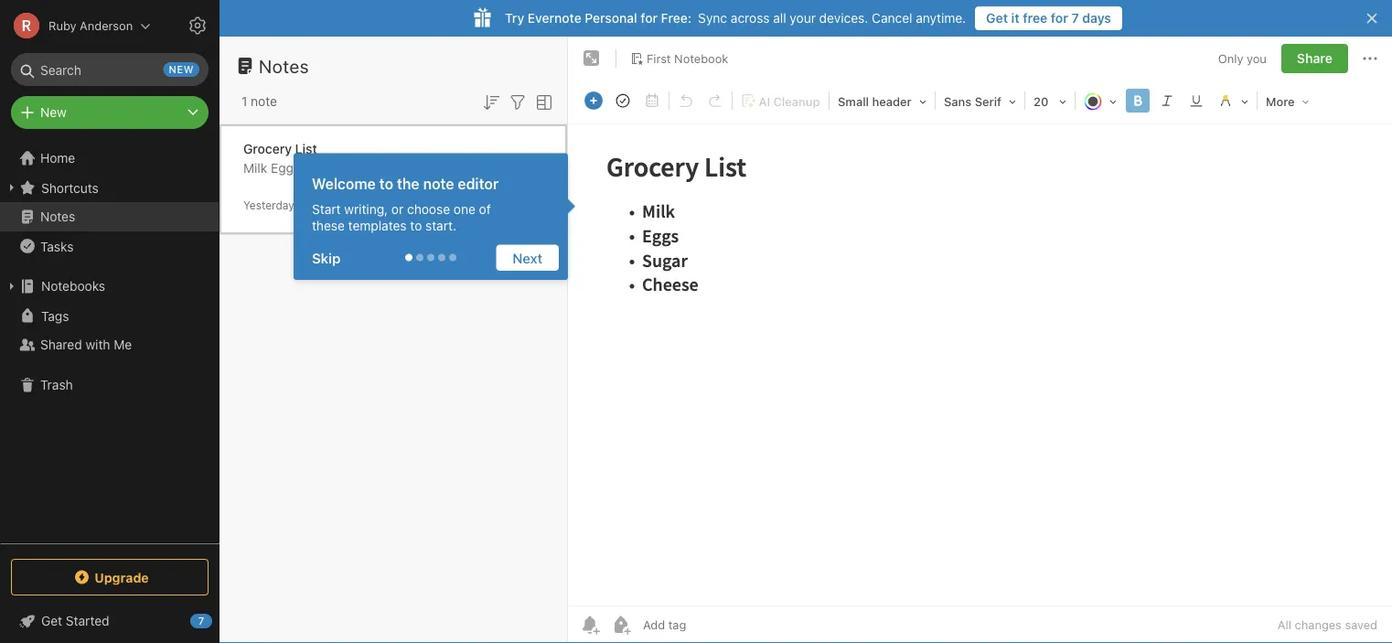 Task type: describe. For each thing, give the bounding box(es) containing it.
home link
[[0, 144, 220, 173]]

for for free:
[[641, 11, 658, 26]]

across
[[731, 11, 770, 26]]

shared
[[40, 337, 82, 352]]

cancel
[[872, 11, 912, 26]]

0 vertical spatial note
[[251, 94, 277, 109]]

for for 7
[[1051, 11, 1068, 26]]

list
[[295, 141, 317, 156]]

tags button
[[0, 301, 219, 330]]

or
[[391, 201, 404, 216]]

notebooks
[[41, 279, 105, 294]]

devices.
[[819, 11, 868, 26]]

tree containing home
[[0, 144, 220, 542]]

skip button
[[303, 245, 357, 271]]

evernote
[[528, 11, 582, 26]]

these
[[312, 218, 345, 233]]

trash
[[40, 377, 73, 392]]

7
[[1072, 11, 1079, 26]]

choose
[[407, 201, 450, 216]]

underline image
[[1184, 88, 1209, 113]]

click to collapse image
[[213, 609, 226, 631]]

expand note image
[[581, 48, 603, 70]]

Insert field
[[580, 88, 607, 113]]

next button
[[496, 245, 559, 271]]

task image
[[610, 88, 636, 113]]

notes inside note list element
[[259, 55, 309, 76]]

add tag image
[[610, 614, 632, 636]]

upgrade button
[[11, 559, 209, 596]]

next
[[513, 250, 542, 266]]

start
[[312, 201, 341, 216]]

Search text field
[[24, 53, 196, 86]]

all
[[773, 11, 786, 26]]

free
[[1023, 11, 1048, 26]]

bold image
[[1125, 88, 1151, 113]]

sans serif
[[944, 95, 1002, 108]]

the
[[397, 175, 420, 192]]

Font size field
[[1027, 88, 1073, 114]]

Note Editor text field
[[568, 124, 1392, 606]]

try evernote personal for free: sync across all your devices. cancel anytime.
[[505, 11, 966, 26]]

try
[[505, 11, 524, 26]]

tasks button
[[0, 231, 219, 261]]

1 horizontal spatial to
[[410, 218, 422, 233]]

small header
[[838, 95, 912, 108]]

get it free for 7 days button
[[975, 6, 1122, 30]]

add a reminder image
[[579, 614, 601, 636]]

header
[[872, 95, 912, 108]]

get it free for 7 days
[[986, 11, 1111, 26]]

small
[[838, 95, 869, 108]]

italic image
[[1154, 88, 1180, 113]]

cheese
[[342, 161, 386, 176]]

notes link
[[0, 202, 219, 231]]



Task type: locate. For each thing, give the bounding box(es) containing it.
for
[[641, 11, 658, 26], [1051, 11, 1068, 26]]

tree
[[0, 144, 220, 542]]

templates
[[348, 218, 407, 233]]

first notebook button
[[624, 46, 735, 71]]

me
[[114, 337, 132, 352]]

more
[[1266, 95, 1295, 108]]

eggs
[[271, 161, 300, 176]]

1 horizontal spatial note
[[423, 175, 454, 192]]

note list element
[[220, 37, 568, 643]]

milk
[[243, 161, 267, 176]]

skip
[[312, 250, 341, 266]]

1 vertical spatial to
[[410, 218, 422, 233]]

1 horizontal spatial for
[[1051, 11, 1068, 26]]

saved
[[1345, 618, 1378, 632]]

sugar
[[304, 161, 338, 176]]

with
[[86, 337, 110, 352]]

new
[[40, 105, 67, 120]]

0 horizontal spatial to
[[379, 175, 393, 192]]

Font color field
[[1078, 88, 1123, 114]]

notes up 1 note
[[259, 55, 309, 76]]

More field
[[1260, 88, 1316, 114]]

free:
[[661, 11, 692, 26]]

1 vertical spatial note
[[423, 175, 454, 192]]

upgrade
[[94, 570, 149, 585]]

for left the free:
[[641, 11, 658, 26]]

sync
[[698, 11, 727, 26]]

personal
[[585, 11, 637, 26]]

2 for from the left
[[1051, 11, 1068, 26]]

Highlight field
[[1211, 88, 1255, 114]]

settings image
[[187, 15, 209, 37]]

trash link
[[0, 370, 219, 400]]

welcome to the note editor start writing, or choose one of these templates to start.
[[312, 175, 499, 233]]

20
[[1034, 95, 1049, 108]]

editor
[[458, 175, 499, 192]]

days
[[1082, 11, 1111, 26]]

home
[[40, 150, 75, 166]]

expand notebooks image
[[5, 279, 19, 294]]

shared with me
[[40, 337, 132, 352]]

for left 7
[[1051, 11, 1068, 26]]

one
[[454, 201, 476, 216]]

notebooks link
[[0, 272, 219, 301]]

milk eggs sugar cheese
[[243, 161, 386, 176]]

to
[[379, 175, 393, 192], [410, 218, 422, 233]]

for inside button
[[1051, 11, 1068, 26]]

note up choose
[[423, 175, 454, 192]]

share
[[1297, 51, 1333, 66]]

yesterday
[[243, 199, 294, 212]]

notes up tasks
[[40, 209, 75, 224]]

0 vertical spatial to
[[379, 175, 393, 192]]

anytime.
[[916, 11, 966, 26]]

0 vertical spatial notes
[[259, 55, 309, 76]]

your
[[790, 11, 816, 26]]

it
[[1011, 11, 1020, 26]]

1
[[241, 94, 247, 109]]

start.
[[425, 218, 456, 233]]

1 note
[[241, 94, 277, 109]]

note window element
[[568, 37, 1392, 643]]

only you
[[1218, 51, 1267, 65]]

to down choose
[[410, 218, 422, 233]]

sans
[[944, 95, 972, 108]]

grocery
[[243, 141, 292, 156]]

note inside welcome to the note editor start writing, or choose one of these templates to start.
[[423, 175, 454, 192]]

changes
[[1295, 618, 1342, 632]]

to left "the"
[[379, 175, 393, 192]]

welcome
[[312, 175, 376, 192]]

you
[[1247, 51, 1267, 65]]

all
[[1278, 618, 1292, 632]]

1 horizontal spatial notes
[[259, 55, 309, 76]]

None search field
[[24, 53, 196, 86]]

new button
[[11, 96, 209, 129]]

note
[[251, 94, 277, 109], [423, 175, 454, 192]]

0 horizontal spatial for
[[641, 11, 658, 26]]

get
[[986, 11, 1008, 26]]

tags
[[41, 308, 69, 323]]

shared with me link
[[0, 330, 219, 360]]

first
[[647, 51, 671, 65]]

Add tag field
[[641, 617, 778, 633]]

shortcuts
[[41, 180, 99, 195]]

share button
[[1282, 44, 1348, 73]]

1 for from the left
[[641, 11, 658, 26]]

note right 1
[[251, 94, 277, 109]]

grocery list
[[243, 141, 317, 156]]

0 horizontal spatial notes
[[40, 209, 75, 224]]

Heading level field
[[832, 88, 933, 114]]

only
[[1218, 51, 1244, 65]]

0 horizontal spatial note
[[251, 94, 277, 109]]

first notebook
[[647, 51, 728, 65]]

writing,
[[344, 201, 388, 216]]

serif
[[975, 95, 1002, 108]]

all changes saved
[[1278, 618, 1378, 632]]

Font family field
[[938, 88, 1023, 114]]

shortcuts button
[[0, 173, 219, 202]]

tasks
[[40, 239, 74, 254]]

notebook
[[674, 51, 728, 65]]

of
[[479, 201, 491, 216]]

1 vertical spatial notes
[[40, 209, 75, 224]]

notes
[[259, 55, 309, 76], [40, 209, 75, 224]]



Task type: vqa. For each thing, say whether or not it's contained in the screenshot.
Add tag image
yes



